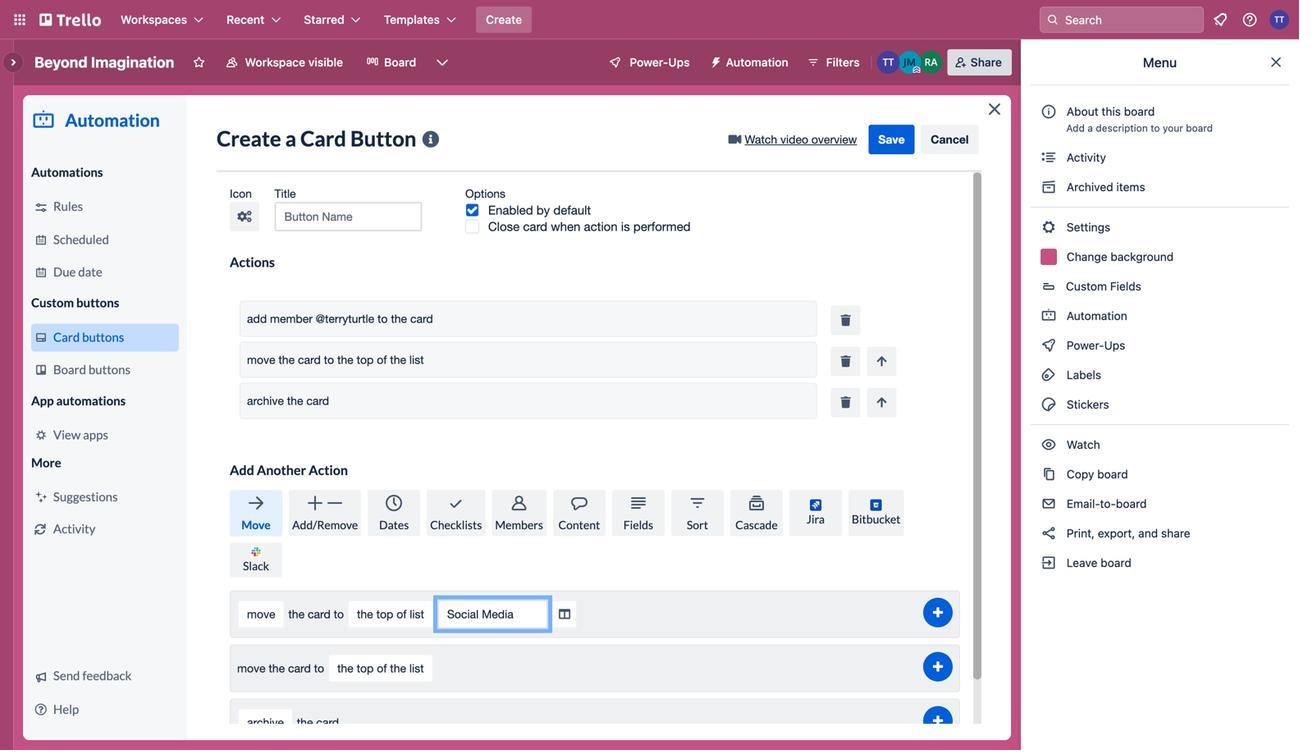 Task type: locate. For each thing, give the bounding box(es) containing it.
ups down primary element
[[669, 55, 690, 69]]

1 vertical spatial power-ups
[[1064, 339, 1129, 352]]

sm image for leave board
[[1041, 555, 1058, 571]]

templates button
[[374, 7, 466, 33]]

0 horizontal spatial power-
[[630, 55, 669, 69]]

power-
[[630, 55, 669, 69], [1067, 339, 1105, 352]]

leave board link
[[1031, 550, 1290, 576]]

recent button
[[217, 7, 291, 33]]

sm image inside activity link
[[1041, 149, 1058, 166]]

terry turtle (terryturtle) image
[[1270, 10, 1290, 30], [877, 51, 900, 74]]

archived
[[1067, 180, 1114, 194]]

automation
[[726, 55, 789, 69], [1064, 309, 1128, 323]]

0 vertical spatial power-ups
[[630, 55, 690, 69]]

share button
[[948, 49, 1012, 76]]

fields
[[1111, 280, 1142, 293]]

create
[[486, 13, 522, 26]]

open information menu image
[[1242, 11, 1259, 28]]

imagination
[[91, 53, 174, 71]]

0 vertical spatial ups
[[669, 55, 690, 69]]

terry turtle (terryturtle) image left this member is an admin of this board. icon
[[877, 51, 900, 74]]

sm image left watch
[[1041, 437, 1058, 453]]

Search field
[[1040, 7, 1205, 33]]

power-ups
[[630, 55, 690, 69], [1064, 339, 1129, 352]]

ups inside button
[[669, 55, 690, 69]]

starred
[[304, 13, 345, 26]]

1 vertical spatial sm image
[[1041, 437, 1058, 453]]

sm image
[[703, 49, 726, 72], [1041, 149, 1058, 166], [1041, 179, 1058, 195], [1041, 308, 1058, 324], [1041, 337, 1058, 354], [1041, 367, 1058, 383], [1041, 397, 1058, 413], [1041, 466, 1058, 483], [1041, 496, 1058, 512], [1041, 525, 1058, 542]]

0 vertical spatial sm image
[[1041, 219, 1058, 236]]

sm image inside copy board link
[[1041, 466, 1058, 483]]

sm image inside stickers 'link'
[[1041, 397, 1058, 413]]

power- down primary element
[[630, 55, 669, 69]]

0 vertical spatial terry turtle (terryturtle) image
[[1270, 10, 1290, 30]]

templates
[[384, 13, 440, 26]]

menu
[[1144, 55, 1178, 70]]

power-ups down primary element
[[630, 55, 690, 69]]

leave
[[1067, 556, 1098, 570]]

to-
[[1101, 497, 1117, 511]]

about
[[1067, 105, 1099, 118]]

1 horizontal spatial automation
[[1064, 309, 1128, 323]]

beyond
[[34, 53, 88, 71]]

items
[[1117, 180, 1146, 194]]

automation button
[[703, 49, 799, 76]]

automation down custom fields
[[1064, 309, 1128, 323]]

jeremy miller (jeremymiller198) image
[[899, 51, 922, 74]]

workspace visible
[[245, 55, 343, 69]]

terry turtle (terryturtle) image inside primary element
[[1270, 10, 1290, 30]]

customize views image
[[435, 54, 451, 71]]

terry turtle (terryturtle) image right open information menu 'image'
[[1270, 10, 1290, 30]]

search image
[[1047, 13, 1060, 26]]

sm image inside power-ups link
[[1041, 337, 1058, 354]]

beyond imagination
[[34, 53, 174, 71]]

copy
[[1067, 468, 1095, 481]]

1 horizontal spatial ups
[[1105, 339, 1126, 352]]

sm image inside watch link
[[1041, 437, 1058, 453]]

sm image for email-to-board
[[1041, 496, 1058, 512]]

sm image inside archived items link
[[1041, 179, 1058, 195]]

ruby anderson (rubyanderson7) image
[[920, 51, 943, 74]]

0 horizontal spatial ups
[[669, 55, 690, 69]]

sm image inside automation link
[[1041, 308, 1058, 324]]

starred button
[[294, 7, 371, 33]]

change
[[1067, 250, 1108, 264]]

primary element
[[0, 0, 1300, 39]]

change background link
[[1031, 244, 1290, 270]]

custom fields
[[1067, 280, 1142, 293]]

this member is an admin of this board. image
[[914, 67, 921, 74]]

power- up labels
[[1067, 339, 1105, 352]]

automation left filters button in the top right of the page
[[726, 55, 789, 69]]

0 horizontal spatial power-ups
[[630, 55, 690, 69]]

board right your
[[1187, 122, 1214, 134]]

board up to- in the bottom of the page
[[1098, 468, 1129, 481]]

3 sm image from the top
[[1041, 555, 1058, 571]]

sm image inside settings link
[[1041, 219, 1058, 236]]

change background
[[1064, 250, 1174, 264]]

and
[[1139, 527, 1159, 540]]

ups down automation link
[[1105, 339, 1126, 352]]

1 sm image from the top
[[1041, 219, 1058, 236]]

to
[[1151, 122, 1161, 134]]

sm image for labels
[[1041, 367, 1058, 383]]

2 vertical spatial sm image
[[1041, 555, 1058, 571]]

sm image for stickers
[[1041, 397, 1058, 413]]

power-ups inside button
[[630, 55, 690, 69]]

power-ups up labels
[[1064, 339, 1129, 352]]

sm image inside labels link
[[1041, 367, 1058, 383]]

settings link
[[1031, 214, 1290, 241]]

sm image inside print, export, and share link
[[1041, 525, 1058, 542]]

sm image left the settings
[[1041, 219, 1058, 236]]

ups
[[669, 55, 690, 69], [1105, 339, 1126, 352]]

star or unstar board image
[[192, 56, 206, 69]]

0 vertical spatial power-
[[630, 55, 669, 69]]

sm image inside email-to-board link
[[1041, 496, 1058, 512]]

0 horizontal spatial automation
[[726, 55, 789, 69]]

2 sm image from the top
[[1041, 437, 1058, 453]]

sm image left leave
[[1041, 555, 1058, 571]]

archived items
[[1064, 180, 1146, 194]]

description
[[1096, 122, 1148, 134]]

share
[[971, 55, 1003, 69]]

sm image inside leave board link
[[1041, 555, 1058, 571]]

sm image for power-ups
[[1041, 337, 1058, 354]]

email-to-board
[[1064, 497, 1147, 511]]

1 vertical spatial terry turtle (terryturtle) image
[[877, 51, 900, 74]]

0 horizontal spatial terry turtle (terryturtle) image
[[877, 51, 900, 74]]

0 vertical spatial automation
[[726, 55, 789, 69]]

sm image
[[1041, 219, 1058, 236], [1041, 437, 1058, 453], [1041, 555, 1058, 571]]

1 horizontal spatial terry turtle (terryturtle) image
[[1270, 10, 1290, 30]]

automation inside button
[[726, 55, 789, 69]]

1 horizontal spatial power-
[[1067, 339, 1105, 352]]

board
[[1125, 105, 1155, 118], [1187, 122, 1214, 134], [1098, 468, 1129, 481], [1117, 497, 1147, 511], [1101, 556, 1132, 570]]



Task type: vqa. For each thing, say whether or not it's contained in the screenshot.
bottommost Trello
no



Task type: describe. For each thing, give the bounding box(es) containing it.
labels
[[1064, 368, 1102, 382]]

0 notifications image
[[1211, 10, 1231, 30]]

visible
[[308, 55, 343, 69]]

a
[[1088, 122, 1094, 134]]

custom fields button
[[1031, 273, 1290, 300]]

back to home image
[[39, 7, 101, 33]]

activity
[[1064, 151, 1107, 164]]

1 horizontal spatial power-ups
[[1064, 339, 1129, 352]]

email-
[[1067, 497, 1101, 511]]

power-ups button
[[597, 49, 700, 76]]

archived items link
[[1031, 174, 1290, 200]]

board
[[384, 55, 416, 69]]

custom
[[1067, 280, 1108, 293]]

sm image inside automation button
[[703, 49, 726, 72]]

board up the "print, export, and share"
[[1117, 497, 1147, 511]]

settings
[[1064, 220, 1111, 234]]

print, export, and share link
[[1031, 521, 1290, 547]]

share
[[1162, 527, 1191, 540]]

workspaces button
[[111, 7, 214, 33]]

recent
[[227, 13, 265, 26]]

sm image for activity
[[1041, 149, 1058, 166]]

print,
[[1067, 527, 1095, 540]]

activity link
[[1031, 145, 1290, 171]]

create button
[[476, 7, 532, 33]]

board down the export,
[[1101, 556, 1132, 570]]

email-to-board link
[[1031, 491, 1290, 517]]

sm image for copy board
[[1041, 466, 1058, 483]]

your
[[1163, 122, 1184, 134]]

about this board add a description to your board
[[1067, 105, 1214, 134]]

leave board
[[1064, 556, 1132, 570]]

board link
[[356, 49, 426, 76]]

workspace visible button
[[215, 49, 353, 76]]

Board name text field
[[26, 49, 183, 76]]

watch
[[1064, 438, 1104, 452]]

filters button
[[802, 49, 865, 76]]

automation link
[[1031, 303, 1290, 329]]

labels link
[[1031, 362, 1290, 388]]

copy board link
[[1031, 461, 1290, 488]]

sm image for print, export, and share
[[1041, 525, 1058, 542]]

this
[[1102, 105, 1122, 118]]

1 vertical spatial power-
[[1067, 339, 1105, 352]]

1 vertical spatial ups
[[1105, 339, 1126, 352]]

watch link
[[1031, 432, 1290, 458]]

power-ups link
[[1031, 333, 1290, 359]]

board up the to
[[1125, 105, 1155, 118]]

copy board
[[1064, 468, 1129, 481]]

background
[[1111, 250, 1174, 264]]

stickers
[[1064, 398, 1110, 411]]

add
[[1067, 122, 1085, 134]]

stickers link
[[1031, 392, 1290, 418]]

power- inside button
[[630, 55, 669, 69]]

export,
[[1098, 527, 1136, 540]]

sm image for automation
[[1041, 308, 1058, 324]]

filters
[[827, 55, 860, 69]]

sm image for watch
[[1041, 437, 1058, 453]]

workspaces
[[121, 13, 187, 26]]

sm image for archived items
[[1041, 179, 1058, 195]]

print, export, and share
[[1064, 527, 1191, 540]]

1 vertical spatial automation
[[1064, 309, 1128, 323]]

workspace
[[245, 55, 305, 69]]

sm image for settings
[[1041, 219, 1058, 236]]



